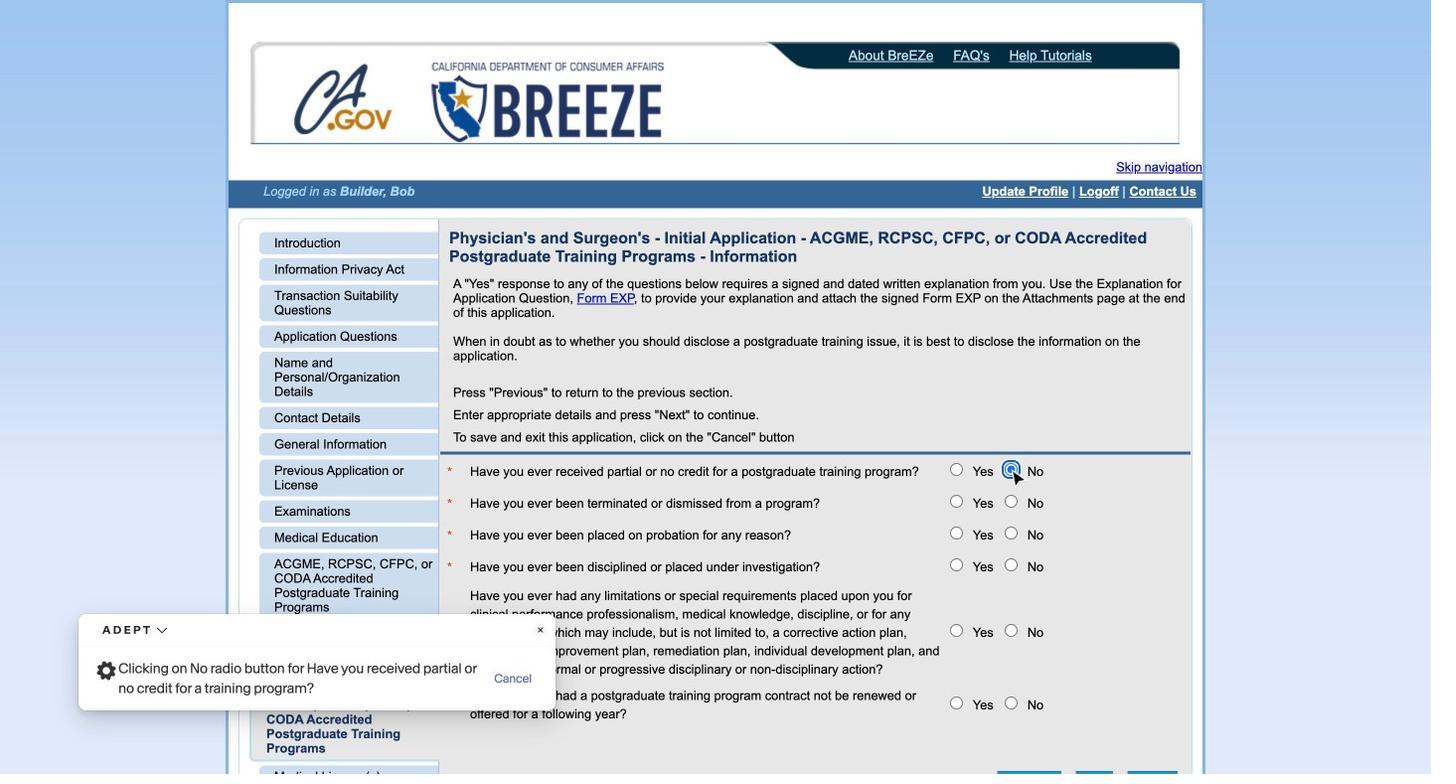 Task type: locate. For each thing, give the bounding box(es) containing it.
None submit
[[998, 772, 1062, 775], [1076, 772, 1114, 775], [1128, 772, 1178, 775], [998, 772, 1062, 775], [1076, 772, 1114, 775], [1128, 772, 1178, 775]]

  radio
[[950, 495, 963, 508], [1005, 495, 1018, 508], [950, 559, 963, 571], [950, 624, 963, 637], [1005, 697, 1018, 710]]

ca.gov image
[[293, 63, 395, 140]]

state of california breeze image
[[428, 63, 668, 142]]

  radio
[[950, 463, 963, 476], [1005, 463, 1018, 476], [950, 527, 963, 540], [1005, 527, 1018, 540], [1005, 559, 1018, 571], [1005, 624, 1018, 637], [950, 697, 963, 710]]



